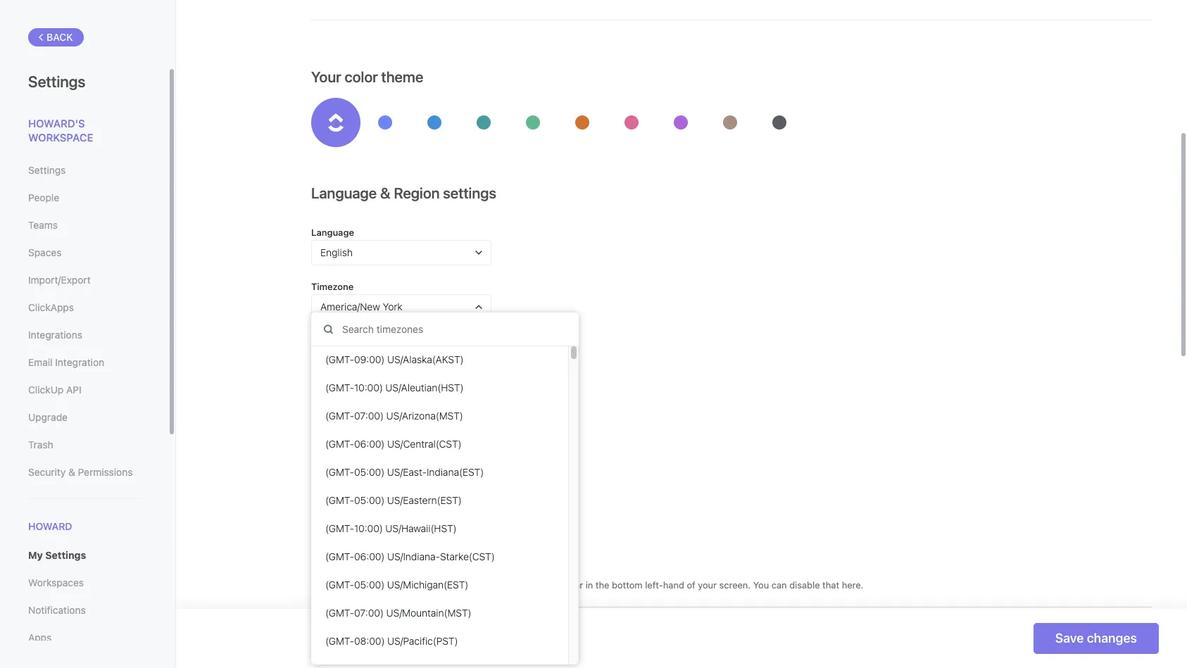 Task type: describe. For each thing, give the bounding box(es) containing it.
start of the calendar week
[[311, 355, 426, 366]]

starke
[[440, 551, 469, 563]]

format for 24 hour
[[335, 402, 364, 413]]

(gmt-08:00) us/pacific (pst)
[[325, 635, 458, 647]]

us/eastern
[[387, 495, 437, 506]]

(gmt-10:00) us/aleutian (hst)
[[325, 382, 464, 394]]

mm/dd/yyyy
[[325, 470, 380, 482]]

language for language
[[311, 227, 354, 238]]

of left just
[[566, 641, 575, 652]]

(gmt- for (gmt-10:00) us/hawaii
[[325, 523, 354, 535]]

your
[[698, 580, 717, 591]]

07:00) for us/arizona
[[354, 410, 384, 422]]

1 vertical spatial comments
[[482, 641, 527, 652]]

import/export
[[28, 274, 91, 286]]

dd/mm/yyyy
[[405, 470, 460, 482]]

the inside "flyout toast message when performing actions, toast messages may appear in the bottom left-hand of your screen. you can disable that here."
[[596, 580, 610, 591]]

(est) for (gmt-05:00) us/michigan (est)
[[444, 579, 469, 591]]

(gmt-05:00) us/eastern (est)
[[325, 495, 462, 506]]

1 horizontal spatial (cst)
[[469, 551, 495, 563]]

america/new york button
[[311, 294, 492, 320]]

2 vertical spatial settings
[[45, 550, 86, 561]]

(est) for (gmt-05:00) us/eastern (est)
[[437, 495, 462, 506]]

screen.
[[720, 580, 751, 591]]

my settings link
[[28, 544, 140, 568]]

howard's workspace
[[28, 117, 93, 143]]

clickup api link
[[28, 378, 140, 402]]

1 vertical spatial settings
[[28, 164, 66, 176]]

(akst)
[[432, 354, 464, 366]]

teams
[[28, 219, 58, 231]]

apps link
[[28, 626, 140, 650]]

notifications
[[28, 604, 86, 616]]

24
[[325, 423, 337, 435]]

(gmt-07:00) us/arizona (mst)
[[325, 410, 463, 422]]

save changes button
[[1034, 623, 1159, 654]]

08:00)
[[354, 635, 385, 647]]

us/michigan
[[387, 579, 444, 591]]

don't post comments with 'enter'
[[351, 625, 526, 638]]

back link
[[28, 28, 84, 46]]

(gmt- for (gmt-09:00) us/alaska
[[325, 354, 354, 366]]

to
[[448, 641, 456, 652]]

(mst) for (gmt-07:00) us/arizona (mst)
[[436, 410, 463, 422]]

trash
[[28, 439, 53, 451]]

06:00) for us/indiana-
[[354, 551, 385, 563]]

(gmt-05:00) us/michigan (est)
[[325, 579, 469, 591]]

your
[[311, 68, 341, 85]]

email
[[28, 356, 52, 368]]

(hst) for (gmt-10:00) us/aleutian (hst)
[[438, 382, 464, 394]]

date format
[[311, 449, 363, 461]]

12 hour
[[386, 423, 419, 435]]

0 horizontal spatial the
[[347, 355, 361, 366]]

disable
[[790, 580, 820, 591]]

0 vertical spatial settings
[[28, 73, 86, 91]]

left-
[[645, 580, 663, 591]]

back
[[46, 31, 73, 43]]

security & permissions link
[[28, 461, 140, 485]]

1 vertical spatial timezone
[[380, 328, 418, 339]]

teams link
[[28, 213, 140, 237]]

when
[[351, 580, 375, 591]]

security & permissions
[[28, 466, 133, 478]]

(gmt- for (gmt-05:00) us/east-indiana
[[325, 466, 354, 478]]

time
[[311, 402, 333, 413]]

hour for 24 hour
[[340, 423, 360, 435]]

(gmt- for (gmt-07:00) us/mountain
[[325, 607, 354, 619]]

permissions
[[78, 466, 133, 478]]

notifications link
[[28, 599, 140, 623]]

& for permissions
[[68, 466, 75, 478]]

calendar
[[363, 355, 401, 366]]

clickup api
[[28, 384, 81, 396]]

color
[[345, 68, 378, 85]]

send
[[459, 641, 479, 652]]

theme
[[381, 68, 423, 85]]

here.
[[842, 580, 864, 591]]

you
[[753, 580, 769, 591]]

security
[[28, 466, 66, 478]]

integration
[[55, 356, 104, 368]]

import/export link
[[28, 268, 140, 292]]

use
[[351, 641, 367, 652]]

of inside "flyout toast message when performing actions, toast messages may appear in the bottom left-hand of your screen. you can disable that here."
[[687, 580, 696, 591]]

york
[[383, 301, 403, 313]]

us/central
[[387, 438, 436, 450]]

howard
[[28, 521, 72, 532]]

12
[[386, 423, 396, 435]]

time format
[[311, 402, 364, 413]]

settings
[[443, 185, 496, 201]]

(gmt-06:00) us/central (cst)
[[325, 438, 462, 450]]

me
[[355, 328, 367, 339]]

america/new
[[320, 301, 380, 313]]

save
[[1056, 631, 1084, 646]]

your color theme
[[311, 68, 423, 85]]

& for region
[[380, 185, 391, 201]]

upgrade
[[28, 411, 68, 423]]

(instead
[[529, 641, 564, 652]]

workspaces link
[[28, 571, 140, 595]]

can
[[772, 580, 787, 591]]

in
[[586, 580, 593, 591]]

email integration
[[28, 356, 104, 368]]

(gmt- for (gmt-06:00) us/indiana-starke
[[325, 551, 354, 563]]

email integration link
[[28, 351, 140, 375]]

(hst) for (gmt-10:00) us/hawaii (hst)
[[431, 523, 457, 535]]

may
[[533, 580, 551, 591]]

0 horizontal spatial comments
[[408, 625, 463, 638]]

settings link
[[28, 158, 140, 182]]

don't
[[351, 625, 379, 638]]

(gmt-06:00) us/indiana-starke (cst)
[[325, 551, 495, 563]]

actions,
[[428, 580, 461, 591]]

(gmt- for (gmt-06:00) us/central
[[325, 438, 354, 450]]

clickapps
[[28, 301, 74, 313]]

(gmt-10:00) us/hawaii (hst)
[[325, 523, 457, 535]]

(gmt-09:00) us/alaska (akst)
[[325, 354, 464, 366]]

clickup
[[28, 384, 64, 396]]

api
[[66, 384, 81, 396]]

(gmt-05:00) us/east-indiana (est)
[[325, 466, 484, 478]]



Task type: locate. For each thing, give the bounding box(es) containing it.
(mst) up with on the bottom left
[[444, 607, 472, 619]]

(hst) up the starke
[[431, 523, 457, 535]]

1 vertical spatial (mst)
[[444, 607, 472, 619]]

0 vertical spatial (mst)
[[436, 410, 463, 422]]

24 hour
[[325, 423, 360, 435]]

just
[[577, 641, 593, 652]]

of right start
[[335, 355, 344, 366]]

1 vertical spatial 05:00)
[[354, 495, 385, 506]]

format for mm/dd/yyyy
[[334, 449, 363, 461]]

comments up enter
[[408, 625, 463, 638]]

06:00) up the flyout on the bottom of page
[[354, 551, 385, 563]]

1 language from the top
[[311, 185, 377, 201]]

1 horizontal spatial hour
[[398, 423, 419, 435]]

(gmt-07:00) us/mountain (mst)
[[325, 607, 472, 619]]

2 10:00) from the top
[[354, 523, 383, 535]]

05:00) for us/eastern
[[354, 495, 385, 506]]

07:00) up don't at the bottom left of page
[[354, 607, 384, 619]]

06:00) for us/central
[[354, 438, 385, 450]]

workspaces
[[28, 577, 84, 589]]

2 hour from the left
[[398, 423, 419, 435]]

3 05:00) from the top
[[354, 579, 385, 591]]

post
[[382, 625, 405, 638]]

comments down 'enter'
[[482, 641, 527, 652]]

howard's
[[28, 117, 85, 130]]

1 horizontal spatial the
[[596, 580, 610, 591]]

1 horizontal spatial &
[[380, 185, 391, 201]]

cmd
[[377, 641, 398, 652]]

05:00) down date format
[[354, 466, 385, 478]]

region
[[394, 185, 440, 201]]

hour
[[340, 423, 360, 435], [398, 423, 419, 435]]

my settings
[[28, 550, 86, 561]]

Search timezones text field
[[311, 313, 579, 347]]

1 (gmt- from the top
[[325, 354, 354, 366]]

1 vertical spatial (cst)
[[469, 551, 495, 563]]

1 vertical spatial 07:00)
[[354, 607, 384, 619]]

09:00)
[[354, 354, 385, 366]]

1 vertical spatial &
[[68, 466, 75, 478]]

(cst)
[[436, 438, 462, 450], [469, 551, 495, 563]]

& right security
[[68, 466, 75, 478]]

workspace
[[28, 131, 93, 143]]

8 (gmt- from the top
[[325, 551, 354, 563]]

(gmt- for (gmt-08:00) us/pacific
[[325, 635, 354, 647]]

(gmt- for (gmt-10:00) us/aleutian
[[325, 382, 354, 394]]

0 vertical spatial 07:00)
[[354, 410, 384, 422]]

0 horizontal spatial changes
[[421, 328, 454, 339]]

2 (gmt- from the top
[[325, 382, 354, 394]]

& inside the security & permissions link
[[68, 466, 75, 478]]

0 vertical spatial &
[[380, 185, 391, 201]]

changes up "(akst)"
[[421, 328, 454, 339]]

0 vertical spatial changes
[[421, 328, 454, 339]]

us/east-
[[387, 466, 427, 478]]

07:00)
[[354, 410, 384, 422], [354, 607, 384, 619]]

1 vertical spatial the
[[596, 580, 610, 591]]

1 horizontal spatial timezone
[[380, 328, 418, 339]]

07:00) up 24 hour
[[354, 410, 384, 422]]

0 vertical spatial timezone
[[311, 281, 354, 292]]

10 (gmt- from the top
[[325, 607, 354, 619]]

us/aleutian
[[386, 382, 438, 394]]

settings up the howard's
[[28, 73, 86, 91]]

the right in
[[596, 580, 610, 591]]

11 (gmt- from the top
[[325, 635, 354, 647]]

performing
[[378, 580, 425, 591]]

comments
[[408, 625, 463, 638], [482, 641, 527, 652]]

0 vertical spatial format
[[335, 402, 364, 413]]

week
[[404, 355, 426, 366]]

the up the sunday
[[347, 355, 361, 366]]

2 vertical spatial 05:00)
[[354, 579, 385, 591]]

4 (gmt- from the top
[[325, 438, 354, 450]]

of left 'your'
[[687, 580, 696, 591]]

3 (gmt- from the top
[[325, 410, 354, 422]]

0 vertical spatial (hst)
[[438, 382, 464, 394]]

05:00) down mm/dd/yyyy
[[354, 495, 385, 506]]

2 05:00) from the top
[[354, 495, 385, 506]]

upgrade link
[[28, 406, 140, 430]]

language for language & region settings
[[311, 185, 377, 201]]

10:00) down (gmt-05:00) us/eastern (est)
[[354, 523, 383, 535]]

(est) down message
[[444, 579, 469, 591]]

9 (gmt- from the top
[[325, 579, 354, 591]]

0 horizontal spatial hour
[[340, 423, 360, 435]]

06:00) down 24 hour
[[354, 438, 385, 450]]

0 vertical spatial 05:00)
[[354, 466, 385, 478]]

america/new york
[[320, 301, 403, 313]]

date
[[311, 449, 332, 461]]

save changes
[[1056, 631, 1138, 646]]

spaces
[[28, 247, 62, 258]]

format up mm/dd/yyyy
[[334, 449, 363, 461]]

+
[[401, 641, 406, 652]]

us/hawaii
[[386, 523, 431, 535]]

07:00) for us/mountain
[[354, 607, 384, 619]]

(gmt- for (gmt-05:00) us/michigan
[[325, 579, 354, 591]]

(est) down indiana
[[437, 495, 462, 506]]

0 horizontal spatial timezone
[[311, 281, 354, 292]]

&
[[380, 185, 391, 201], [68, 466, 75, 478]]

preferences
[[311, 518, 391, 535]]

us/mountain
[[386, 607, 444, 619]]

changes inside button
[[1087, 631, 1138, 646]]

settings up workspaces
[[45, 550, 86, 561]]

1 vertical spatial (est)
[[437, 495, 462, 506]]

that
[[823, 580, 840, 591]]

1 vertical spatial (hst)
[[431, 523, 457, 535]]

0 vertical spatial 06:00)
[[354, 438, 385, 450]]

10:00) for us/aleutian
[[354, 382, 383, 394]]

0 vertical spatial (est)
[[459, 466, 484, 478]]

& left region
[[380, 185, 391, 201]]

(gmt- for (gmt-07:00) us/arizona
[[325, 410, 354, 422]]

05:00) down the flyout on the bottom of page
[[354, 579, 385, 591]]

(cst) up indiana
[[436, 438, 462, 450]]

bottom
[[612, 580, 643, 591]]

hour for 12 hour
[[398, 423, 419, 435]]

05:00)
[[354, 466, 385, 478], [354, 495, 385, 506], [354, 579, 385, 591]]

monday
[[384, 375, 420, 387]]

0 vertical spatial the
[[347, 355, 361, 366]]

05:00) for us/east-
[[354, 466, 385, 478]]

05:00) for us/michigan
[[354, 579, 385, 591]]

1 horizontal spatial changes
[[1087, 631, 1138, 646]]

(gmt- for (gmt-05:00) us/eastern
[[325, 495, 354, 506]]

(hst) down "(akst)"
[[438, 382, 464, 394]]

(est) right us/east- in the bottom of the page
[[459, 466, 484, 478]]

of right "me"
[[369, 328, 377, 339]]

messages
[[488, 580, 531, 591]]

people
[[28, 192, 59, 204]]

1 vertical spatial format
[[334, 449, 363, 461]]

timezone up (gmt-09:00) us/alaska (akst)
[[380, 328, 418, 339]]

1 06:00) from the top
[[354, 438, 385, 450]]

1 vertical spatial language
[[311, 227, 354, 238]]

2 07:00) from the top
[[354, 607, 384, 619]]

1 vertical spatial changes
[[1087, 631, 1138, 646]]

1 vertical spatial 10:00)
[[354, 523, 383, 535]]

1 vertical spatial 06:00)
[[354, 551, 385, 563]]

1 horizontal spatial comments
[[482, 641, 527, 652]]

0 horizontal spatial &
[[68, 466, 75, 478]]

0 vertical spatial comments
[[408, 625, 463, 638]]

hour down us/arizona
[[398, 423, 419, 435]]

1 05:00) from the top
[[354, 466, 385, 478]]

use cmd + enter to send comments (instead of just
[[351, 641, 595, 652]]

hour right 24 on the left bottom of page
[[340, 423, 360, 435]]

1 07:00) from the top
[[354, 410, 384, 422]]

toast
[[386, 564, 414, 577]]

(mst)
[[436, 410, 463, 422], [444, 607, 472, 619]]

integrations
[[28, 329, 82, 341]]

0 vertical spatial language
[[311, 185, 377, 201]]

settings element
[[0, 0, 176, 668]]

0 vertical spatial 10:00)
[[354, 382, 383, 394]]

0 vertical spatial (cst)
[[436, 438, 462, 450]]

6 (gmt- from the top
[[325, 495, 354, 506]]

timezone up america/new
[[311, 281, 354, 292]]

0 horizontal spatial (cst)
[[436, 438, 462, 450]]

hand
[[663, 580, 685, 591]]

(cst) up the toast
[[469, 551, 495, 563]]

2 06:00) from the top
[[354, 551, 385, 563]]

7 (gmt- from the top
[[325, 523, 354, 535]]

changes
[[421, 328, 454, 339], [1087, 631, 1138, 646]]

5 (gmt- from the top
[[325, 466, 354, 478]]

2 vertical spatial (est)
[[444, 579, 469, 591]]

notify me of timezone changes
[[328, 328, 454, 339]]

(mst) down the us/aleutian on the left bottom of the page
[[436, 410, 463, 422]]

06:00)
[[354, 438, 385, 450], [354, 551, 385, 563]]

(gmt-
[[325, 354, 354, 366], [325, 382, 354, 394], [325, 410, 354, 422], [325, 438, 354, 450], [325, 466, 354, 478], [325, 495, 354, 506], [325, 523, 354, 535], [325, 551, 354, 563], [325, 579, 354, 591], [325, 607, 354, 619], [325, 635, 354, 647]]

changes right save
[[1087, 631, 1138, 646]]

flyout toast message when performing actions, toast messages may appear in the bottom left-hand of your screen. you can disable that here.
[[351, 564, 864, 591]]

spaces link
[[28, 241, 140, 265]]

2 language from the top
[[311, 227, 354, 238]]

10:00) for us/hawaii
[[354, 523, 383, 535]]

toast
[[464, 580, 485, 591]]

1 10:00) from the top
[[354, 382, 383, 394]]

language & region settings
[[311, 185, 496, 201]]

us/alaska
[[387, 354, 432, 366]]

format up 24 hour
[[335, 402, 364, 413]]

settings up people
[[28, 164, 66, 176]]

10:00) down the start of the calendar week
[[354, 382, 383, 394]]

1 hour from the left
[[340, 423, 360, 435]]

(mst) for (gmt-07:00) us/mountain (mst)
[[444, 607, 472, 619]]



Task type: vqa. For each thing, say whether or not it's contained in the screenshot.
business time 'icon'
no



